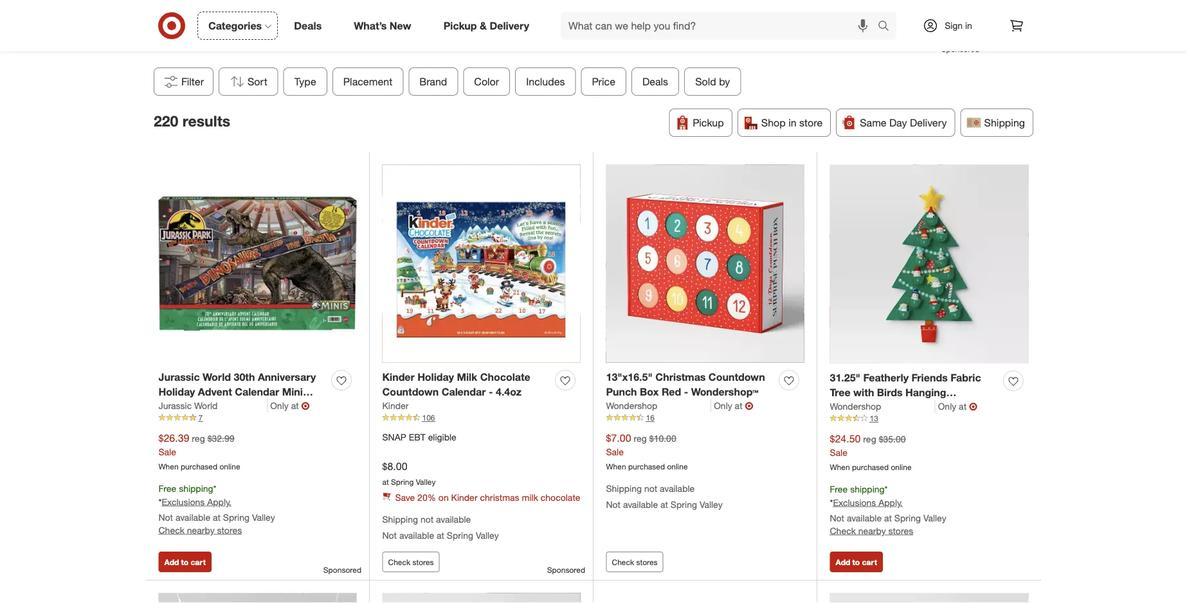 Task type: locate. For each thing, give the bounding box(es) containing it.
when for $7.00
[[606, 462, 626, 472]]

add
[[164, 558, 179, 568], [836, 558, 850, 568]]

online inside $26.39 reg $32.99 sale when purchased online
[[220, 462, 240, 472]]

wondershop link up 16
[[606, 400, 711, 413]]

0 horizontal spatial add to cart
[[164, 558, 206, 568]]

wondershop link for with
[[830, 401, 936, 413]]

0 horizontal spatial sale
[[159, 447, 176, 458]]

2 add to cart from the left
[[836, 558, 877, 568]]

- for 4.4oz
[[489, 386, 493, 399]]

when inside $7.00 reg $10.00 sale when purchased online
[[606, 462, 626, 472]]

2 horizontal spatial -
[[862, 416, 867, 429]]

¬ up 16 link
[[745, 400, 753, 412]]

1 horizontal spatial shipping not available not available at spring valley
[[606, 483, 723, 511]]

1 horizontal spatial exclusions apply. link
[[833, 497, 903, 509]]

jurassic for jurassic world 30th anniversary holiday advent calendar mini figure set (target exclusive)
[[159, 371, 200, 384]]

pickup inside pickup button
[[693, 116, 724, 129]]

16" wood santa christmas countdown sign red/white - wondershop™ image
[[382, 594, 580, 604], [382, 594, 580, 604], [830, 594, 1029, 604], [830, 594, 1029, 604]]

free
[[159, 483, 176, 495], [830, 484, 848, 495]]

1 horizontal spatial exclusions
[[833, 497, 876, 509]]

check stores button for $8.00
[[382, 552, 440, 573]]

type button
[[284, 68, 327, 96]]

1 horizontal spatial -
[[684, 386, 688, 399]]

sale for $7.00
[[606, 447, 624, 458]]

0 horizontal spatial only at ¬
[[270, 400, 310, 412]]

0 vertical spatial shipping
[[984, 116, 1025, 129]]

delivery
[[490, 19, 529, 32], [910, 116, 947, 129]]

reg for $24.50
[[863, 434, 876, 445]]

pickup left &
[[444, 19, 477, 32]]

2 horizontal spatial when
[[830, 463, 850, 473]]

only at ¬ for hanging
[[938, 401, 978, 413]]

kinder inside the kinder holiday milk chocolate countdown calendar - 4.4oz
[[382, 371, 415, 384]]

wondershop for tree
[[830, 401, 881, 412]]

sale inside $7.00 reg $10.00 sale when purchased online
[[606, 447, 624, 458]]

kinder
[[382, 371, 415, 384], [382, 401, 409, 412], [451, 492, 478, 504]]

delivery inside same day delivery button
[[910, 116, 947, 129]]

0 horizontal spatial to
[[181, 558, 189, 568]]

countdown down hanging
[[883, 402, 940, 414]]

only at ¬ down the fabric
[[938, 401, 978, 413]]

add to cart button
[[159, 552, 212, 573], [830, 552, 883, 573]]

exclusions apply. link down $26.39 reg $32.99 sale when purchased online
[[162, 497, 231, 508]]

online for $24.50
[[891, 463, 912, 473]]

2 horizontal spatial online
[[891, 463, 912, 473]]

jurassic inside jurassic world 30th anniversary holiday advent calendar mini figure set (target exclusive)
[[159, 371, 200, 384]]

only at ¬ for wondershop™
[[714, 400, 753, 412]]

sale inside $26.39 reg $32.99 sale when purchased online
[[159, 447, 176, 458]]

1 vertical spatial pickup
[[693, 116, 724, 129]]

deals up type
[[294, 19, 322, 32]]

2 vertical spatial countdown
[[883, 402, 940, 414]]

deals left sold
[[643, 75, 668, 88]]

1 horizontal spatial sponsored
[[547, 566, 585, 576]]

sale down the $7.00 on the bottom of the page
[[606, 447, 624, 458]]

1 add to cart button from the left
[[159, 552, 212, 573]]

free down $24.50 reg $35.00 sale when purchased online
[[830, 484, 848, 495]]

online down $35.00
[[891, 463, 912, 473]]

holiday up figure
[[159, 386, 195, 399]]

1 horizontal spatial wondershop™
[[870, 416, 937, 429]]

online for $7.00
[[667, 462, 688, 472]]

wondershop link
[[606, 400, 711, 413], [830, 401, 936, 413]]

1 horizontal spatial only at ¬
[[714, 400, 753, 412]]

includes button
[[515, 68, 576, 96]]

0 horizontal spatial ¬
[[301, 400, 310, 412]]

exclusions apply. link down $24.50 reg $35.00 sale when purchased online
[[833, 497, 903, 509]]

0 horizontal spatial check stores
[[388, 558, 434, 568]]

*
[[213, 483, 216, 495], [885, 484, 888, 495], [159, 497, 162, 508], [830, 497, 833, 509]]

220
[[154, 112, 178, 130]]

1 horizontal spatial apply.
[[879, 497, 903, 509]]

ebt
[[409, 432, 426, 443]]

2 horizontal spatial ¬
[[969, 401, 978, 413]]

mini
[[282, 386, 303, 399]]

1 horizontal spatial only
[[714, 401, 732, 412]]

2 to from the left
[[853, 558, 860, 568]]

1 horizontal spatial to
[[853, 558, 860, 568]]

calendar down 30th at the left bottom
[[235, 386, 279, 399]]

holiday
[[417, 371, 454, 384], [159, 386, 195, 399]]

0 horizontal spatial only
[[270, 401, 289, 412]]

countdown up 16 link
[[709, 371, 765, 384]]

chocolate
[[541, 492, 580, 504]]

stores
[[217, 525, 242, 536], [889, 526, 913, 537], [413, 558, 434, 568], [636, 558, 658, 568]]

1 horizontal spatial online
[[667, 462, 688, 472]]

box
[[640, 386, 659, 399]]

only at ¬
[[270, 400, 310, 412], [714, 400, 753, 412], [938, 401, 978, 413]]

wondershop™ inside 13"x16.5" christmas countdown punch box red - wondershop™
[[691, 386, 759, 399]]

not down $7.00 reg $10.00 sale when purchased online
[[644, 483, 657, 495]]

$7.00 reg $10.00 sale when purchased online
[[606, 432, 688, 472]]

what's new link
[[343, 12, 427, 40]]

2 add from the left
[[836, 558, 850, 568]]

pickup & delivery
[[444, 19, 529, 32]]

jurassic world link
[[159, 400, 268, 413]]

1 add to cart from the left
[[164, 558, 206, 568]]

in for shop
[[789, 116, 797, 129]]

not
[[644, 483, 657, 495], [421, 514, 434, 526]]

not down the 20%
[[421, 514, 434, 526]]

purchased inside $7.00 reg $10.00 sale when purchased online
[[628, 462, 665, 472]]

apply. down $24.50 reg $35.00 sale when purchased online
[[879, 497, 903, 509]]

1 check stores button from the left
[[382, 552, 440, 573]]

world inside jurassic world 30th anniversary holiday advent calendar mini figure set (target exclusive)
[[203, 371, 231, 384]]

6' fabric stocking, hat and mitten hanging garland christmas advent calendar red/white - wondershop™ image
[[159, 594, 357, 604], [159, 594, 357, 604]]

christmas up red
[[656, 371, 706, 384]]

1 vertical spatial holiday
[[159, 386, 195, 399]]

only at ¬ down the mini
[[270, 400, 310, 412]]

purchased down $10.00
[[628, 462, 665, 472]]

1 horizontal spatial christmas
[[830, 402, 880, 414]]

pickup down 'sold by' button at the right top of page
[[693, 116, 724, 129]]

wondershop
[[606, 401, 657, 412], [830, 401, 881, 412]]

1 vertical spatial christmas
[[830, 402, 880, 414]]

2 horizontal spatial sale
[[830, 447, 848, 459]]

delivery right day
[[910, 116, 947, 129]]

online for $26.39
[[220, 462, 240, 472]]

deals inside "button"
[[643, 75, 668, 88]]

when
[[159, 462, 179, 472], [606, 462, 626, 472], [830, 463, 850, 473]]

check stores for $8.00
[[388, 558, 434, 568]]

0 horizontal spatial countdown
[[382, 386, 439, 399]]

reg inside $26.39 reg $32.99 sale when purchased online
[[192, 433, 205, 445]]

holiday left milk
[[417, 371, 454, 384]]

jurassic left set
[[159, 401, 192, 412]]

0 horizontal spatial when
[[159, 462, 179, 472]]

exclusions
[[162, 497, 205, 508], [833, 497, 876, 509]]

wondershop link up 13
[[830, 401, 936, 413]]

13"x16.5" christmas countdown punch box red - wondershop™ image
[[606, 165, 804, 363], [606, 165, 804, 363]]

pickup
[[444, 19, 477, 32], [693, 116, 724, 129]]

1 vertical spatial in
[[789, 116, 797, 129]]

0 horizontal spatial check stores button
[[382, 552, 440, 573]]

1 check stores from the left
[[388, 558, 434, 568]]

kinder for kinder holiday milk chocolate countdown calendar - 4.4oz
[[382, 371, 415, 384]]

0 horizontal spatial apply.
[[207, 497, 231, 508]]

calendar
[[235, 386, 279, 399], [442, 386, 486, 399], [942, 402, 987, 414]]

free shipping * * exclusions apply. not available at spring valley check nearby stores down $26.39 reg $32.99 sale when purchased online
[[159, 483, 275, 536]]

only at ¬ for mini
[[270, 400, 310, 412]]

1 horizontal spatial ¬
[[745, 400, 753, 412]]

1 horizontal spatial free shipping * * exclusions apply. not available at spring valley check nearby stores
[[830, 484, 947, 537]]

fabric
[[951, 372, 981, 385]]

same day delivery button
[[836, 109, 955, 137]]

0 horizontal spatial shipping
[[179, 483, 213, 495]]

milk
[[457, 371, 477, 384]]

pickup inside 'pickup & delivery' 'link'
[[444, 19, 477, 32]]

1 vertical spatial deals
[[643, 75, 668, 88]]

1 vertical spatial countdown
[[382, 386, 439, 399]]

reg down 13
[[863, 434, 876, 445]]

0 horizontal spatial in
[[789, 116, 797, 129]]

1 to from the left
[[181, 558, 189, 568]]

purchased inside $26.39 reg $32.99 sale when purchased online
[[181, 462, 217, 472]]

check stores button for $7.00
[[606, 552, 663, 573]]

1 horizontal spatial check nearby stores button
[[830, 525, 913, 538]]

calendar down milk
[[442, 386, 486, 399]]

wondershop for box
[[606, 401, 657, 412]]

jurassic for jurassic world
[[159, 401, 192, 412]]

wondershop™ inside 31.25" featherly friends fabric tree with birds hanging christmas countdown calendar green - wondershop™
[[870, 416, 937, 429]]

reg right the $7.00 on the bottom of the page
[[634, 433, 647, 445]]

in
[[965, 20, 972, 31], [789, 116, 797, 129]]

2 horizontal spatial only at ¬
[[938, 401, 978, 413]]

online down $32.99
[[220, 462, 240, 472]]

0 horizontal spatial shipping not available not available at spring valley
[[382, 514, 499, 542]]

store
[[799, 116, 823, 129]]

reg
[[192, 433, 205, 445], [634, 433, 647, 445], [863, 434, 876, 445]]

1 cart from the left
[[191, 558, 206, 568]]

0 horizontal spatial deals
[[294, 19, 322, 32]]

sale down $26.39
[[159, 447, 176, 458]]

0 horizontal spatial reg
[[192, 433, 205, 445]]

0 horizontal spatial -
[[489, 386, 493, 399]]

countdown
[[709, 371, 765, 384], [382, 386, 439, 399], [883, 402, 940, 414]]

shipping down $24.50 reg $35.00 sale when purchased online
[[850, 484, 885, 495]]

jurassic up jurassic world
[[159, 371, 200, 384]]

exclusions down $26.39 reg $32.99 sale when purchased online
[[162, 497, 205, 508]]

calendar down the fabric
[[942, 402, 987, 414]]

0 horizontal spatial holiday
[[159, 386, 195, 399]]

shipping not available not available at spring valley down on
[[382, 514, 499, 542]]

shipping
[[179, 483, 213, 495], [850, 484, 885, 495]]

2 horizontal spatial sponsored
[[941, 44, 979, 54]]

2 add to cart button from the left
[[830, 552, 883, 573]]

world up 7
[[194, 401, 218, 412]]

1 horizontal spatial add to cart
[[836, 558, 877, 568]]

valley inside $8.00 at spring valley
[[416, 478, 436, 487]]

purchased for $7.00
[[628, 462, 665, 472]]

free down $26.39 reg $32.99 sale when purchased online
[[159, 483, 176, 495]]

online down $10.00
[[667, 462, 688, 472]]

1 vertical spatial shipping not available not available at spring valley
[[382, 514, 499, 542]]

1 horizontal spatial purchased
[[628, 462, 665, 472]]

1 horizontal spatial cart
[[862, 558, 877, 568]]

in left store
[[789, 116, 797, 129]]

to
[[181, 558, 189, 568], [853, 558, 860, 568]]

pickup for pickup
[[693, 116, 724, 129]]

wondershop link for red
[[606, 400, 711, 413]]

wondershop down punch on the right
[[606, 401, 657, 412]]

in right sign
[[965, 20, 972, 31]]

countdown inside 13"x16.5" christmas countdown punch box red - wondershop™
[[709, 371, 765, 384]]

only at ¬ up 16 link
[[714, 400, 753, 412]]

reg inside $7.00 reg $10.00 sale when purchased online
[[634, 433, 647, 445]]

when down $24.50
[[830, 463, 850, 473]]

¬ for hanging
[[969, 401, 978, 413]]

sponsored for jurassic world 30th anniversary holiday advent calendar mini figure set (target exclusive)
[[323, 566, 361, 576]]

exclusions apply. link
[[162, 497, 231, 508], [833, 497, 903, 509]]

0 horizontal spatial purchased
[[181, 462, 217, 472]]

1 horizontal spatial wondershop
[[830, 401, 881, 412]]

1 horizontal spatial calendar
[[442, 386, 486, 399]]

at
[[291, 401, 299, 412], [735, 401, 743, 412], [959, 401, 967, 412], [382, 478, 389, 487], [661, 499, 668, 511], [213, 512, 221, 523], [884, 513, 892, 524], [437, 530, 444, 542]]

only down the mini
[[270, 401, 289, 412]]

1 horizontal spatial when
[[606, 462, 626, 472]]

jurassic world 30th anniversary holiday advent calendar mini figure set (target exclusive) image
[[159, 165, 357, 363], [159, 165, 357, 363]]

1 jurassic from the top
[[159, 371, 200, 384]]

13
[[870, 414, 878, 424]]

1 horizontal spatial check stores button
[[606, 552, 663, 573]]

when inside $26.39 reg $32.99 sale when purchased online
[[159, 462, 179, 472]]

¬ down the fabric
[[969, 401, 978, 413]]

pickup for pickup & delivery
[[444, 19, 477, 32]]

0 horizontal spatial sponsored
[[323, 566, 361, 576]]

purchased down $35.00
[[852, 463, 889, 473]]

- right red
[[684, 386, 688, 399]]

add for $26.39
[[164, 558, 179, 568]]

apply. for the right check nearby stores button's exclusions apply. link
[[879, 497, 903, 509]]

world
[[203, 371, 231, 384], [194, 401, 218, 412]]

delivery right &
[[490, 19, 529, 32]]

christmas inside 31.25" featherly friends fabric tree with birds hanging christmas countdown calendar green - wondershop™
[[830, 402, 880, 414]]

1 vertical spatial kinder
[[382, 401, 409, 412]]

0 horizontal spatial cart
[[191, 558, 206, 568]]

kinder up snap
[[382, 401, 409, 412]]

reg inside $24.50 reg $35.00 sale when purchased online
[[863, 434, 876, 445]]

1 vertical spatial delivery
[[910, 116, 947, 129]]

kinder right on
[[451, 492, 478, 504]]

reg for $7.00
[[634, 433, 647, 445]]

chocolate
[[480, 371, 530, 384]]

wondershop down the with on the bottom
[[830, 401, 881, 412]]

2 horizontal spatial calendar
[[942, 402, 987, 414]]

kinder for kinder
[[382, 401, 409, 412]]

only up "13" link
[[938, 401, 956, 412]]

shop in store button
[[738, 109, 831, 137]]

sign in
[[945, 20, 972, 31]]

31.25" featherly friends fabric tree with birds hanging christmas countdown calendar green - wondershop™ image
[[830, 165, 1029, 364], [830, 165, 1029, 364]]

- inside the kinder holiday milk chocolate countdown calendar - 4.4oz
[[489, 386, 493, 399]]

2 vertical spatial shipping
[[382, 514, 418, 526]]

0 horizontal spatial christmas
[[656, 371, 706, 384]]

1 vertical spatial wondershop™
[[870, 416, 937, 429]]

tree
[[830, 387, 851, 399]]

add to cart button for $24.50
[[830, 552, 883, 573]]

2 cart from the left
[[862, 558, 877, 568]]

check nearby stores button
[[159, 524, 242, 537], [830, 525, 913, 538]]

2 check stores button from the left
[[606, 552, 663, 573]]

wondershop™ up $35.00
[[870, 416, 937, 429]]

save
[[395, 492, 415, 504]]

1 vertical spatial jurassic
[[159, 401, 192, 412]]

delivery inside 'pickup & delivery' 'link'
[[490, 19, 529, 32]]

punch
[[606, 386, 637, 399]]

$35.00
[[879, 434, 906, 445]]

0 horizontal spatial wondershop™
[[691, 386, 759, 399]]

1 horizontal spatial wondershop link
[[830, 401, 936, 413]]

purchased inside $24.50 reg $35.00 sale when purchased online
[[852, 463, 889, 473]]

2 horizontal spatial only
[[938, 401, 956, 412]]

when down the $7.00 on the bottom of the page
[[606, 462, 626, 472]]

1 add from the left
[[164, 558, 179, 568]]

2 check stores from the left
[[612, 558, 658, 568]]

kinder up kinder link
[[382, 371, 415, 384]]

holiday inside the kinder holiday milk chocolate countdown calendar - 4.4oz
[[417, 371, 454, 384]]

- inside 31.25" featherly friends fabric tree with birds hanging christmas countdown calendar green - wondershop™
[[862, 416, 867, 429]]

shipping down $26.39 reg $32.99 sale when purchased online
[[179, 483, 213, 495]]

deals
[[294, 19, 322, 32], [643, 75, 668, 88]]

0 vertical spatial countdown
[[709, 371, 765, 384]]

reg down 7
[[192, 433, 205, 445]]

0 horizontal spatial pickup
[[444, 19, 477, 32]]

price
[[592, 75, 616, 88]]

0 vertical spatial shipping not available not available at spring valley
[[606, 483, 723, 511]]

in inside "button"
[[789, 116, 797, 129]]

when inside $24.50 reg $35.00 sale when purchased online
[[830, 463, 850, 473]]

apply. for exclusions apply. link related to the leftmost check nearby stores button
[[207, 497, 231, 508]]

anniversary
[[258, 371, 316, 384]]

1 horizontal spatial add
[[836, 558, 850, 568]]

0 vertical spatial world
[[203, 371, 231, 384]]

0 horizontal spatial delivery
[[490, 19, 529, 32]]

0 vertical spatial holiday
[[417, 371, 454, 384]]

exclusions down $24.50 reg $35.00 sale when purchased online
[[833, 497, 876, 509]]

kinder holiday milk chocolate countdown calendar - 4.4oz
[[382, 371, 530, 399]]

only
[[270, 401, 289, 412], [714, 401, 732, 412], [938, 401, 956, 412]]

add to cart for $26.39
[[164, 558, 206, 568]]

1 vertical spatial world
[[194, 401, 218, 412]]

shipping
[[984, 116, 1025, 129], [606, 483, 642, 495], [382, 514, 418, 526]]

1 horizontal spatial check stores
[[612, 558, 658, 568]]

kinder holiday milk chocolate countdown calendar - 4.4oz image
[[382, 165, 580, 363], [382, 165, 580, 363]]

(target
[[211, 401, 245, 413]]

1 horizontal spatial delivery
[[910, 116, 947, 129]]

0 vertical spatial jurassic
[[159, 371, 200, 384]]

0 horizontal spatial calendar
[[235, 386, 279, 399]]

only for wondershop™
[[714, 401, 732, 412]]

wondershop™ up 16 link
[[691, 386, 759, 399]]

purchased
[[181, 462, 217, 472], [628, 462, 665, 472], [852, 463, 889, 473]]

2 horizontal spatial reg
[[863, 434, 876, 445]]

when down $26.39
[[159, 462, 179, 472]]

0 horizontal spatial check nearby stores button
[[159, 524, 242, 537]]

2 jurassic from the top
[[159, 401, 192, 412]]

1 horizontal spatial in
[[965, 20, 972, 31]]

check stores for $7.00
[[612, 558, 658, 568]]

check stores
[[388, 558, 434, 568], [612, 558, 658, 568]]

online inside $7.00 reg $10.00 sale when purchased online
[[667, 462, 688, 472]]

1 horizontal spatial reg
[[634, 433, 647, 445]]

1 vertical spatial not
[[421, 514, 434, 526]]

free shipping * * exclusions apply. not available at spring valley check nearby stores down $24.50 reg $35.00 sale when purchased online
[[830, 484, 947, 537]]

¬ down the mini
[[301, 400, 310, 412]]

1 horizontal spatial not
[[644, 483, 657, 495]]

1 horizontal spatial pickup
[[693, 116, 724, 129]]

sale
[[159, 447, 176, 458], [606, 447, 624, 458], [830, 447, 848, 459]]

0 vertical spatial pickup
[[444, 19, 477, 32]]

sale down $24.50
[[830, 447, 848, 459]]

add for $24.50
[[836, 558, 850, 568]]

sort
[[248, 75, 267, 88]]

delivery for pickup & delivery
[[490, 19, 529, 32]]

- inside 13"x16.5" christmas countdown punch box red - wondershop™
[[684, 386, 688, 399]]

color button
[[463, 68, 510, 96]]

-
[[489, 386, 493, 399], [684, 386, 688, 399], [862, 416, 867, 429]]

jurassic world 30th anniversary holiday advent calendar mini figure set (target exclusive) link
[[159, 371, 326, 413]]

purchased down $32.99
[[181, 462, 217, 472]]

13 link
[[830, 413, 1029, 425]]

1 horizontal spatial shipping
[[606, 483, 642, 495]]

save 20% on kinder christmas milk chocolate
[[395, 492, 580, 504]]

filter
[[181, 75, 204, 88]]

sale inside $24.50 reg $35.00 sale when purchased online
[[830, 447, 848, 459]]

world up the advent
[[203, 371, 231, 384]]

- left 13
[[862, 416, 867, 429]]

online inside $24.50 reg $35.00 sale when purchased online
[[891, 463, 912, 473]]

only up 16 link
[[714, 401, 732, 412]]

1 horizontal spatial deals
[[643, 75, 668, 88]]

christmas down the with on the bottom
[[830, 402, 880, 414]]

apply. down $26.39 reg $32.99 sale when purchased online
[[207, 497, 231, 508]]

0 horizontal spatial not
[[421, 514, 434, 526]]

- left the 4.4oz
[[489, 386, 493, 399]]

shipping not available not available at spring valley down $7.00 reg $10.00 sale when purchased online
[[606, 483, 723, 511]]

2 horizontal spatial shipping
[[984, 116, 1025, 129]]

countdown up kinder link
[[382, 386, 439, 399]]



Task type: vqa. For each thing, say whether or not it's contained in the screenshot.
Warner
no



Task type: describe. For each thing, give the bounding box(es) containing it.
sponsored for kinder holiday milk chocolate countdown calendar - 4.4oz
[[547, 566, 585, 576]]

220 results
[[154, 112, 230, 130]]

31.25" featherly friends fabric tree with birds hanging christmas countdown calendar green - wondershop™
[[830, 372, 987, 429]]

sale for $24.50
[[830, 447, 848, 459]]

in for sign
[[965, 20, 972, 31]]

0 vertical spatial not
[[644, 483, 657, 495]]

16 link
[[606, 413, 804, 424]]

31.25" featherly friends fabric tree with birds hanging christmas countdown calendar green - wondershop™ link
[[830, 371, 998, 429]]

30th
[[234, 371, 255, 384]]

birds
[[877, 387, 903, 399]]

sold by
[[695, 75, 730, 88]]

search
[[872, 21, 903, 33]]

7 link
[[159, 413, 357, 424]]

christmas inside 13"x16.5" christmas countdown punch box red - wondershop™
[[656, 371, 706, 384]]

categories
[[208, 19, 262, 32]]

kinder link
[[382, 400, 409, 413]]

exclusions apply. link for the leftmost check nearby stores button
[[162, 497, 231, 508]]

world for jurassic world 30th anniversary holiday advent calendar mini figure set (target exclusive)
[[203, 371, 231, 384]]

$26.39 reg $32.99 sale when purchased online
[[159, 432, 240, 472]]

shop in store
[[761, 116, 823, 129]]

type
[[294, 75, 316, 88]]

search button
[[872, 12, 903, 42]]

brand button
[[409, 68, 458, 96]]

results
[[182, 112, 230, 130]]

countdown inside the kinder holiday milk chocolate countdown calendar - 4.4oz
[[382, 386, 439, 399]]

hanging
[[906, 387, 946, 399]]

what's new
[[354, 19, 411, 32]]

deals for deals link
[[294, 19, 322, 32]]

advent
[[198, 386, 232, 399]]

$8.00 at spring valley
[[382, 461, 436, 487]]

0 horizontal spatial shipping
[[382, 514, 418, 526]]

kinder holiday milk chocolate countdown calendar - 4.4oz link
[[382, 371, 550, 400]]

filter button
[[154, 68, 214, 96]]

sale for $26.39
[[159, 447, 176, 458]]

featherly
[[863, 372, 909, 385]]

calendar inside jurassic world 30th anniversary holiday advent calendar mini figure set (target exclusive)
[[235, 386, 279, 399]]

cart for $26.39
[[191, 558, 206, 568]]

1 vertical spatial shipping
[[606, 483, 642, 495]]

shop
[[761, 116, 786, 129]]

jurassic world
[[159, 401, 218, 412]]

snap ebt eligible
[[382, 432, 456, 443]]

deals link
[[283, 12, 338, 40]]

exclusions apply. link for the right check nearby stores button
[[833, 497, 903, 509]]

purchased for $26.39
[[181, 462, 217, 472]]

¬ for wondershop™
[[745, 400, 753, 412]]

sold by button
[[684, 68, 741, 96]]

at inside $8.00 at spring valley
[[382, 478, 389, 487]]

snap
[[382, 432, 406, 443]]

includes
[[526, 75, 565, 88]]

what's
[[354, 19, 387, 32]]

figure
[[159, 401, 189, 413]]

exclusive)
[[248, 401, 297, 413]]

purchased for $24.50
[[852, 463, 889, 473]]

What can we help you find? suggestions appear below search field
[[561, 12, 881, 40]]

13"x16.5" christmas countdown punch box red - wondershop™
[[606, 371, 765, 399]]

$10.00
[[649, 433, 676, 445]]

same
[[860, 116, 887, 129]]

0 horizontal spatial exclusions
[[162, 497, 205, 508]]

reg for $26.39
[[192, 433, 205, 445]]

sign
[[945, 20, 963, 31]]

calendar inside 31.25" featherly friends fabric tree with birds hanging christmas countdown calendar green - wondershop™
[[942, 402, 987, 414]]

delivery for same day delivery
[[910, 116, 947, 129]]

1 horizontal spatial shipping
[[850, 484, 885, 495]]

$26.39
[[159, 432, 189, 445]]

brand
[[420, 75, 447, 88]]

&
[[480, 19, 487, 32]]

106 link
[[382, 413, 580, 424]]

sort button
[[219, 68, 278, 96]]

2 vertical spatial kinder
[[451, 492, 478, 504]]

milk
[[522, 492, 538, 504]]

¬ for mini
[[301, 400, 310, 412]]

4.4oz
[[496, 386, 522, 399]]

$7.00
[[606, 432, 631, 445]]

shipping button
[[961, 109, 1034, 137]]

on
[[439, 492, 449, 504]]

set
[[192, 401, 208, 413]]

eligible
[[428, 432, 456, 443]]

pickup & delivery link
[[433, 12, 545, 40]]

jurassic world 30th anniversary holiday advent calendar mini figure set (target exclusive)
[[159, 371, 316, 413]]

with
[[853, 387, 874, 399]]

1 horizontal spatial nearby
[[858, 526, 886, 537]]

placement button
[[332, 68, 404, 96]]

13"x16.5" christmas countdown punch box red - wondershop™ link
[[606, 371, 774, 400]]

7
[[198, 413, 203, 423]]

only for mini
[[270, 401, 289, 412]]

0 horizontal spatial free shipping * * exclusions apply. not available at spring valley check nearby stores
[[159, 483, 275, 536]]

0 horizontal spatial free
[[159, 483, 176, 495]]

16
[[646, 413, 655, 423]]

add to cart for $24.50
[[836, 558, 877, 568]]

to for $24.50
[[853, 558, 860, 568]]

$32.99
[[207, 433, 234, 445]]

add to cart button for $26.39
[[159, 552, 212, 573]]

1 horizontal spatial free
[[830, 484, 848, 495]]

$24.50
[[830, 433, 861, 446]]

holiday inside jurassic world 30th anniversary holiday advent calendar mini figure set (target exclusive)
[[159, 386, 195, 399]]

only for hanging
[[938, 401, 956, 412]]

placement
[[343, 75, 393, 88]]

color
[[474, 75, 499, 88]]

new
[[390, 19, 411, 32]]

to for $26.39
[[181, 558, 189, 568]]

advertisement region
[[208, 0, 979, 44]]

world for jurassic world
[[194, 401, 218, 412]]

red
[[662, 386, 681, 399]]

pickup button
[[669, 109, 732, 137]]

- for wondershop™
[[684, 386, 688, 399]]

deals button
[[632, 68, 679, 96]]

countdown inside 31.25" featherly friends fabric tree with birds hanging christmas countdown calendar green - wondershop™
[[883, 402, 940, 414]]

$8.00
[[382, 461, 407, 473]]

same day delivery
[[860, 116, 947, 129]]

friends
[[912, 372, 948, 385]]

shipping inside button
[[984, 116, 1025, 129]]

when for $24.50
[[830, 463, 850, 473]]

when for $26.39
[[159, 462, 179, 472]]

sign in link
[[912, 12, 992, 40]]

sold
[[695, 75, 716, 88]]

deals for deals "button" at the right top
[[643, 75, 668, 88]]

calendar inside the kinder holiday milk chocolate countdown calendar - 4.4oz
[[442, 386, 486, 399]]

cart for $24.50
[[862, 558, 877, 568]]

$24.50 reg $35.00 sale when purchased online
[[830, 433, 912, 473]]

categories link
[[197, 12, 278, 40]]

0 horizontal spatial nearby
[[187, 525, 215, 536]]

106
[[422, 413, 435, 423]]

31.25"
[[830, 372, 860, 385]]

spring inside $8.00 at spring valley
[[391, 478, 414, 487]]

christmas
[[480, 492, 519, 504]]



